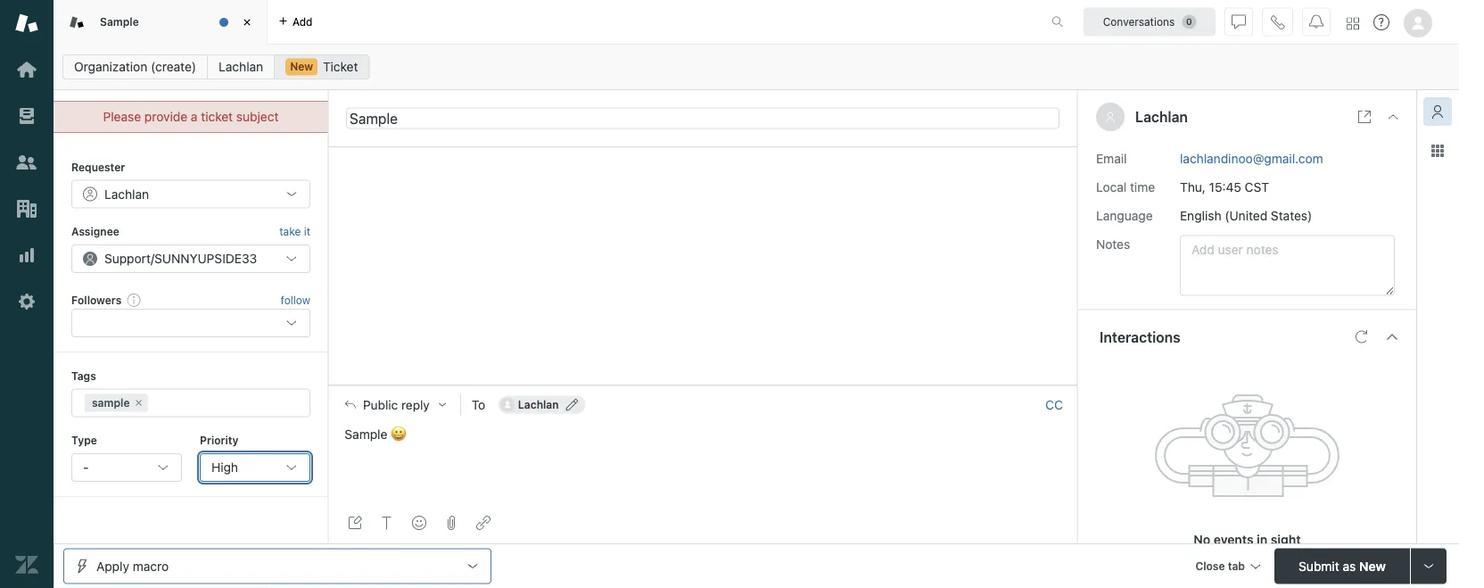 Task type: vqa. For each thing, say whether or not it's contained in the screenshot.
it at the top left of page
yes



Task type: describe. For each thing, give the bounding box(es) containing it.
- button
[[71, 453, 182, 482]]

follow button
[[281, 292, 311, 308]]

please
[[103, 109, 141, 124]]

lachlan inside requester element
[[104, 186, 149, 201]]

cc
[[1046, 397, 1064, 412]]

-
[[83, 460, 89, 475]]

english
[[1181, 208, 1222, 223]]

organization (create) button
[[62, 54, 208, 79]]

apply macro
[[96, 559, 169, 573]]

views image
[[15, 104, 38, 128]]

submit
[[1299, 559, 1340, 573]]

zendesk products image
[[1347, 17, 1360, 30]]

tags
[[71, 370, 96, 382]]

macro
[[133, 559, 169, 573]]

notes
[[1097, 237, 1131, 251]]

type
[[71, 434, 97, 447]]

assignee
[[71, 225, 119, 238]]

user image
[[1106, 112, 1116, 122]]

Add user notes text field
[[1181, 235, 1396, 296]]

high
[[211, 460, 238, 475]]

secondary element
[[54, 49, 1460, 85]]

conversations
[[1104, 16, 1176, 28]]

main element
[[0, 0, 54, 588]]

public reply
[[363, 397, 430, 412]]

followers
[[71, 293, 122, 306]]

reporting image
[[15, 244, 38, 267]]

close tab button
[[1188, 548, 1268, 587]]

take
[[280, 225, 301, 238]]

sample
[[92, 397, 130, 409]]

follow
[[281, 294, 311, 306]]

thu,
[[1181, 179, 1206, 194]]

please provide a ticket subject
[[103, 109, 279, 124]]

close image
[[238, 13, 256, 31]]

close image
[[1387, 110, 1401, 124]]

Subject field
[[346, 108, 1060, 129]]

take it
[[280, 225, 311, 238]]

add button
[[268, 0, 323, 44]]

language
[[1097, 208, 1153, 223]]

requester element
[[71, 180, 311, 208]]

email
[[1097, 151, 1127, 166]]

view more details image
[[1358, 110, 1372, 124]]

lachlandinoo@gmail.com image
[[500, 397, 515, 412]]

lachlan right lachlandinoo@gmail.com image
[[518, 398, 559, 411]]

english (united states)
[[1181, 208, 1313, 223]]

insert emojis image
[[412, 516, 427, 530]]

sample 😀️
[[345, 426, 404, 441]]

customers image
[[15, 151, 38, 174]]

notifications image
[[1310, 15, 1324, 29]]

displays possible ticket submission types image
[[1422, 559, 1437, 573]]

provide
[[144, 109, 188, 124]]

tabs tab list
[[54, 0, 1033, 45]]

apply
[[96, 559, 129, 573]]

no
[[1194, 532, 1211, 547]]

button displays agent's chat status as invisible. image
[[1232, 15, 1247, 29]]

15:45
[[1210, 179, 1242, 194]]

info on adding followers image
[[127, 293, 141, 307]]

lachlandinoo@gmail.com
[[1181, 151, 1324, 166]]

sample tab
[[54, 0, 268, 45]]

ticket
[[201, 109, 233, 124]]

subject
[[236, 109, 279, 124]]

add attachment image
[[444, 516, 459, 530]]

organization (create)
[[74, 59, 196, 74]]

/
[[151, 251, 154, 266]]

local time
[[1097, 179, 1156, 194]]



Task type: locate. For each thing, give the bounding box(es) containing it.
format text image
[[380, 516, 394, 530]]

reply
[[402, 397, 430, 412]]

it
[[304, 225, 311, 238]]

new left ticket
[[290, 60, 313, 73]]

time
[[1131, 179, 1156, 194]]

conversations button
[[1084, 8, 1216, 36]]

remove image
[[133, 398, 144, 408]]

no events in sight
[[1194, 532, 1302, 547]]

sample
[[100, 15, 139, 28], [345, 426, 388, 441]]

lachlan down "requester"
[[104, 186, 149, 201]]

add
[[293, 16, 313, 28]]

1 vertical spatial new
[[1360, 559, 1387, 573]]

ticket
[[323, 59, 358, 74]]

apps image
[[1431, 144, 1446, 158]]

support
[[104, 251, 151, 266]]

new
[[290, 60, 313, 73], [1360, 559, 1387, 573]]

zendesk image
[[15, 553, 38, 576]]

priority
[[200, 434, 239, 447]]

support / sunnyupside33
[[104, 251, 257, 266]]

admin image
[[15, 290, 38, 313]]

(united
[[1226, 208, 1268, 223]]

sample inside public reply composer text box
[[345, 426, 388, 441]]

take it button
[[280, 223, 311, 241]]

new inside secondary element
[[290, 60, 313, 73]]

lachlan
[[219, 59, 263, 74], [1136, 108, 1189, 125], [104, 186, 149, 201], [518, 398, 559, 411]]

lachlan down close image
[[219, 59, 263, 74]]

customer context image
[[1431, 104, 1446, 119]]

0 vertical spatial sample
[[100, 15, 139, 28]]

sunnyupside33
[[154, 251, 257, 266]]

public reply button
[[329, 386, 460, 423]]

requester
[[71, 161, 125, 173]]

assignee element
[[71, 244, 311, 273]]

0 vertical spatial new
[[290, 60, 313, 73]]

sample inside sample tab
[[100, 15, 139, 28]]

0 horizontal spatial sample
[[100, 15, 139, 28]]

interactions
[[1100, 328, 1181, 345]]

get started image
[[15, 58, 38, 81]]

new right as at right
[[1360, 559, 1387, 573]]

sight
[[1271, 532, 1302, 547]]

1 horizontal spatial new
[[1360, 559, 1387, 573]]

in
[[1257, 532, 1268, 547]]

to
[[472, 397, 486, 412]]

lachlan right user image
[[1136, 108, 1189, 125]]

sample up organization
[[100, 15, 139, 28]]

minimize composer image
[[696, 378, 710, 392]]

0 horizontal spatial new
[[290, 60, 313, 73]]

Public reply composer text field
[[337, 423, 1070, 461]]

submit as new
[[1299, 559, 1387, 573]]

sample left 😀️
[[345, 426, 388, 441]]

add link (cmd k) image
[[477, 516, 491, 530]]

edit user image
[[566, 398, 579, 411]]

get help image
[[1374, 14, 1390, 30]]

thu, 15:45 cst
[[1181, 179, 1270, 194]]

tab
[[1229, 560, 1246, 572]]

sample for sample 😀️
[[345, 426, 388, 441]]

draft mode image
[[348, 516, 362, 530]]

high button
[[200, 453, 311, 482]]

user image
[[1107, 113, 1115, 122]]

😀️
[[391, 426, 404, 441]]

organization
[[74, 59, 147, 74]]

lachlan inside secondary element
[[219, 59, 263, 74]]

organizations image
[[15, 197, 38, 220]]

close
[[1196, 560, 1226, 572]]

events
[[1214, 532, 1254, 547]]

cst
[[1245, 179, 1270, 194]]

(create)
[[151, 59, 196, 74]]

1 horizontal spatial sample
[[345, 426, 388, 441]]

states)
[[1272, 208, 1313, 223]]

cc button
[[1046, 397, 1064, 413]]

sample for sample
[[100, 15, 139, 28]]

local
[[1097, 179, 1127, 194]]

a
[[191, 109, 198, 124]]

lachlan link
[[207, 54, 275, 79]]

public
[[363, 397, 398, 412]]

1 vertical spatial sample
[[345, 426, 388, 441]]

followers element
[[71, 309, 311, 337]]

zendesk support image
[[15, 12, 38, 35]]

close tab
[[1196, 560, 1246, 572]]

as
[[1343, 559, 1357, 573]]



